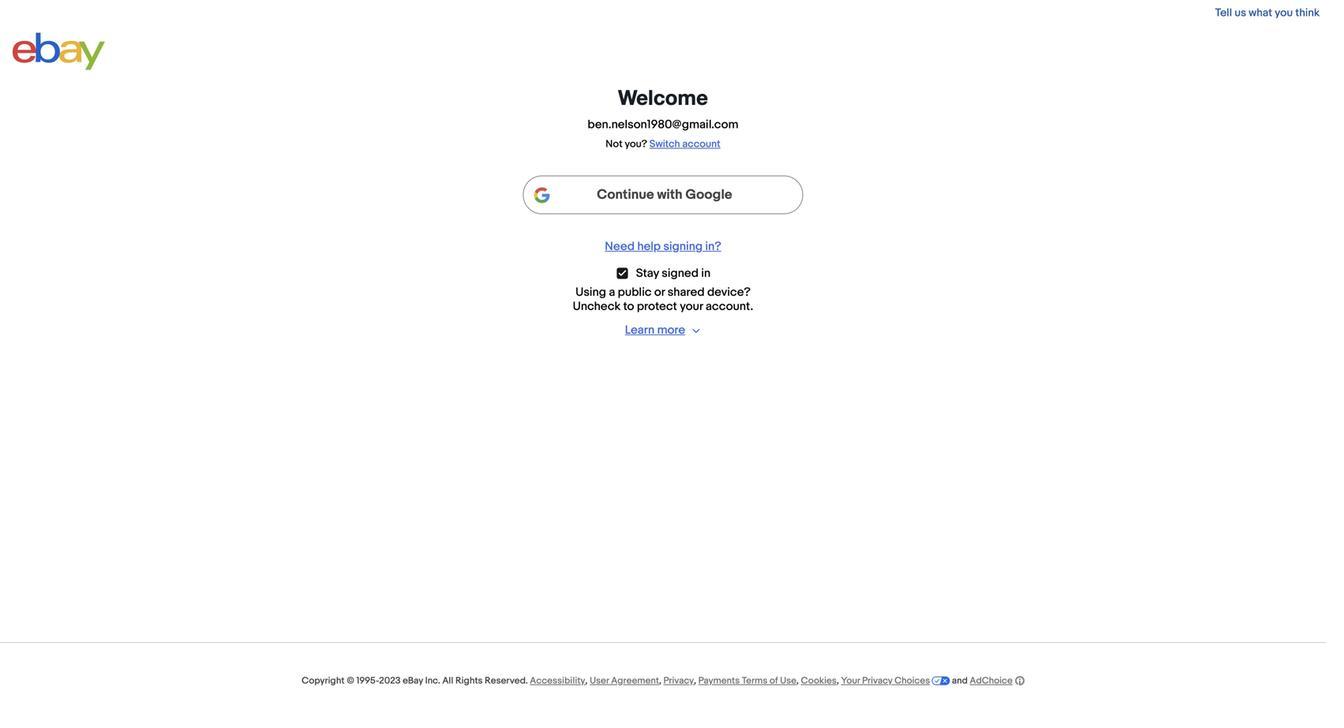 Task type: describe. For each thing, give the bounding box(es) containing it.
1 , from the left
[[586, 676, 588, 687]]

terms
[[742, 676, 768, 687]]

what
[[1249, 6, 1273, 20]]

payments terms of use link
[[699, 676, 797, 687]]

continue
[[597, 187, 654, 203]]

account.
[[706, 300, 754, 314]]

not
[[606, 138, 623, 150]]

tell
[[1216, 6, 1233, 20]]

learn more
[[625, 323, 686, 338]]

5 , from the left
[[837, 676, 839, 687]]

help
[[638, 240, 661, 254]]

copyright © 1995-2023 ebay inc. all rights reserved. accessibility , user agreement , privacy , payments terms of use , cookies , your privacy choices
[[302, 676, 931, 687]]

or
[[655, 285, 665, 300]]

agreement
[[611, 676, 659, 687]]

user agreement link
[[590, 676, 659, 687]]

all
[[443, 676, 454, 687]]

your privacy choices link
[[841, 676, 950, 687]]

account
[[683, 138, 721, 150]]

ben.nelson1980@gmail.com
[[588, 118, 739, 132]]

2023
[[379, 676, 401, 687]]

switch account button
[[650, 138, 721, 150]]

uncheck
[[573, 300, 621, 314]]

cookies
[[801, 676, 837, 687]]

privacy link
[[664, 676, 694, 687]]

you
[[1275, 6, 1293, 20]]

2 , from the left
[[659, 676, 662, 687]]

device?
[[708, 285, 751, 300]]

rights
[[456, 676, 483, 687]]

adchoice link
[[970, 675, 1025, 688]]

1995-
[[357, 676, 379, 687]]

a
[[609, 285, 615, 300]]

continue with google
[[597, 187, 733, 203]]

google
[[686, 187, 733, 203]]

using a public or shared device? uncheck to protect your account.
[[573, 285, 754, 314]]

use
[[780, 676, 797, 687]]

signed
[[662, 267, 699, 281]]



Task type: locate. For each thing, give the bounding box(es) containing it.
inc.
[[425, 676, 440, 687]]

, left payments
[[694, 676, 697, 687]]

tell us what you think
[[1216, 6, 1320, 20]]

need
[[605, 240, 635, 254]]

you?
[[625, 138, 647, 150]]

think
[[1296, 6, 1320, 20]]

, left user
[[586, 676, 588, 687]]

accessibility
[[530, 676, 586, 687]]

of
[[770, 676, 778, 687]]

stay
[[636, 267, 659, 281]]

protect
[[637, 300, 677, 314]]

, left "your"
[[837, 676, 839, 687]]

tell us what you think link
[[1216, 6, 1320, 20]]

1 privacy from the left
[[664, 676, 694, 687]]

ben.nelson1980@gmail.com not you? switch account
[[588, 118, 739, 150]]

adchoice
[[970, 676, 1013, 687]]

payments
[[699, 676, 740, 687]]

welcome
[[618, 85, 708, 109]]

your
[[841, 676, 860, 687]]

accessibility link
[[530, 676, 586, 687]]

in
[[702, 267, 711, 281]]

2 privacy from the left
[[863, 676, 893, 687]]

, left cookies
[[797, 676, 799, 687]]

shared
[[668, 285, 705, 300]]

in?
[[706, 240, 722, 254]]

0 horizontal spatial privacy
[[664, 676, 694, 687]]

signing
[[664, 240, 703, 254]]

ebay
[[403, 676, 423, 687]]

using
[[576, 285, 606, 300]]

reserved.
[[485, 676, 528, 687]]

us
[[1235, 6, 1247, 20]]

your
[[680, 300, 703, 314]]

stay signed in
[[636, 267, 711, 281]]

need help signing in?
[[605, 240, 722, 254]]

, left the privacy link
[[659, 676, 662, 687]]

,
[[586, 676, 588, 687], [659, 676, 662, 687], [694, 676, 697, 687], [797, 676, 799, 687], [837, 676, 839, 687]]

public
[[618, 285, 652, 300]]

and adchoice
[[950, 676, 1013, 687]]

to
[[624, 300, 635, 314]]

learn
[[625, 323, 655, 338]]

choices
[[895, 676, 931, 687]]

privacy right "your"
[[863, 676, 893, 687]]

and
[[952, 676, 968, 687]]

switch
[[650, 138, 680, 150]]

©
[[347, 676, 355, 687]]

3 , from the left
[[694, 676, 697, 687]]

privacy
[[664, 676, 694, 687], [863, 676, 893, 687]]

user
[[590, 676, 609, 687]]

privacy left payments
[[664, 676, 694, 687]]

cookies link
[[801, 676, 837, 687]]

1 horizontal spatial privacy
[[863, 676, 893, 687]]

more
[[657, 323, 686, 338]]

4 , from the left
[[797, 676, 799, 687]]

need help signing in? link
[[605, 240, 722, 254]]

with
[[657, 187, 683, 203]]

continue with google button
[[523, 176, 804, 214]]

copyright
[[302, 676, 345, 687]]



Task type: vqa. For each thing, say whether or not it's contained in the screenshot.
right mobile
no



